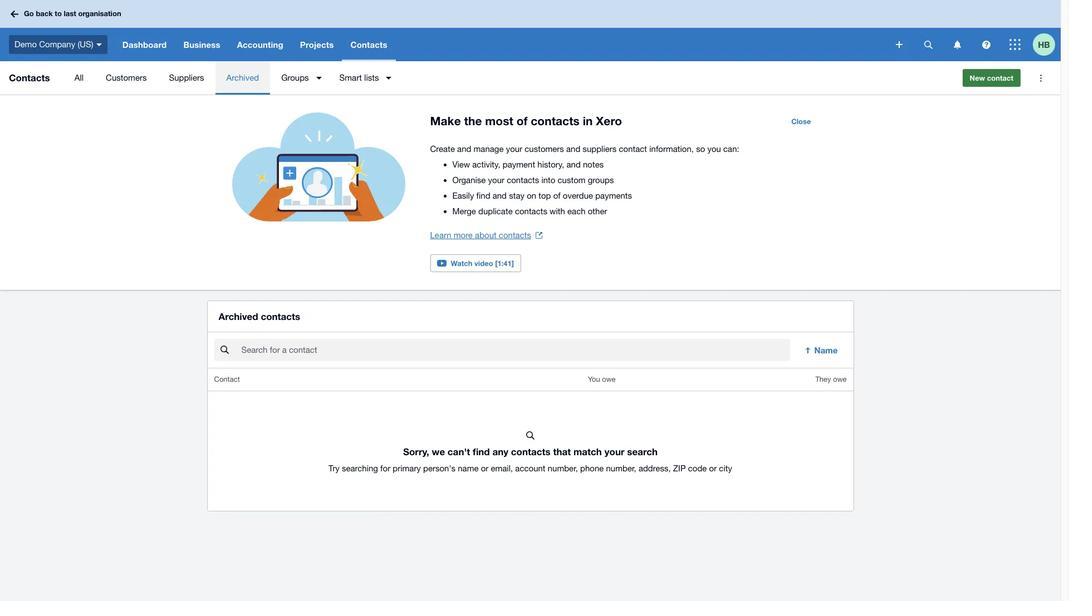 Task type: vqa. For each thing, say whether or not it's contained in the screenshot.
INTRO BANNER BODY ELEMENT
no



Task type: locate. For each thing, give the bounding box(es) containing it.
contacts up lists
[[351, 40, 388, 50]]

0 vertical spatial archived
[[226, 73, 259, 82]]

1 horizontal spatial svg image
[[96, 43, 102, 46]]

archived menu item
[[215, 61, 270, 95]]

smart lists button
[[328, 61, 399, 95]]

archived contacts
[[219, 311, 300, 323]]

learn more about contacts
[[430, 231, 531, 240]]

1 number, from the left
[[548, 464, 578, 474]]

0 horizontal spatial of
[[517, 114, 528, 128]]

contacts down demo
[[9, 72, 50, 84]]

phone
[[581, 464, 604, 474]]

top
[[539, 191, 551, 201]]

groups
[[588, 176, 614, 185]]

0 vertical spatial find
[[477, 191, 491, 201]]

search
[[628, 446, 658, 458]]

name
[[815, 346, 838, 356]]

you owe
[[588, 376, 616, 384]]

1 horizontal spatial or
[[710, 464, 717, 474]]

lists
[[364, 73, 379, 82]]

payment
[[503, 160, 535, 169]]

navigation
[[114, 28, 889, 61]]

new
[[970, 74, 986, 82]]

banner
[[0, 0, 1061, 61]]

into
[[542, 176, 556, 185]]

demo company (us)
[[14, 39, 93, 49]]

any
[[493, 446, 509, 458]]

0 horizontal spatial your
[[488, 176, 505, 185]]

number,
[[548, 464, 578, 474], [606, 464, 637, 474]]

1 vertical spatial archived
[[219, 311, 258, 323]]

[1:41]
[[495, 259, 514, 268]]

they
[[816, 376, 832, 384]]

hb
[[1039, 39, 1051, 49]]

all button
[[63, 61, 95, 95]]

to
[[55, 9, 62, 18]]

0 horizontal spatial number,
[[548, 464, 578, 474]]

try searching for primary person's name or email, account number, phone number, address, zip code or city
[[329, 464, 733, 474]]

new contact
[[970, 74, 1014, 82]]

owe right you
[[602, 376, 616, 384]]

for
[[381, 464, 391, 474]]

or left city at the bottom right of page
[[710, 464, 717, 474]]

0 horizontal spatial owe
[[602, 376, 616, 384]]

easily
[[453, 191, 474, 201]]

archived
[[226, 73, 259, 82], [219, 311, 258, 323]]

find left any
[[473, 446, 490, 458]]

1 vertical spatial contact
[[619, 144, 647, 154]]

1 owe from the left
[[602, 376, 616, 384]]

name
[[458, 464, 479, 474]]

navigation containing dashboard
[[114, 28, 889, 61]]

or right the name
[[481, 464, 489, 474]]

0 vertical spatial contacts
[[351, 40, 388, 50]]

2 horizontal spatial your
[[605, 446, 625, 458]]

person's
[[423, 464, 456, 474]]

1 horizontal spatial of
[[554, 191, 561, 201]]

your right match
[[605, 446, 625, 458]]

1 horizontal spatial owe
[[834, 376, 847, 384]]

archived inside button
[[226, 73, 259, 82]]

watch
[[451, 259, 473, 268]]

number, down that
[[548, 464, 578, 474]]

primary
[[393, 464, 421, 474]]

learn
[[430, 231, 452, 240]]

and
[[457, 144, 472, 154], [567, 144, 581, 154], [567, 160, 581, 169], [493, 191, 507, 201]]

number, down search
[[606, 464, 637, 474]]

0 horizontal spatial svg image
[[11, 10, 18, 18]]

stay
[[509, 191, 525, 201]]

sorry,
[[403, 446, 429, 458]]

that
[[553, 446, 571, 458]]

0 vertical spatial contact
[[988, 74, 1014, 82]]

your down activity,
[[488, 176, 505, 185]]

contacts
[[531, 114, 580, 128], [507, 176, 539, 185], [515, 207, 548, 216], [499, 231, 531, 240], [261, 311, 300, 323], [511, 446, 551, 458]]

you
[[588, 376, 600, 384]]

1 or from the left
[[481, 464, 489, 474]]

information,
[[650, 144, 694, 154]]

0 vertical spatial your
[[506, 144, 523, 154]]

address,
[[639, 464, 671, 474]]

svg image left go
[[11, 10, 18, 18]]

1 horizontal spatial contacts
[[351, 40, 388, 50]]

2 owe from the left
[[834, 376, 847, 384]]

make
[[430, 114, 461, 128]]

2 horizontal spatial svg image
[[983, 40, 991, 49]]

find
[[477, 191, 491, 201], [473, 446, 490, 458]]

customers
[[525, 144, 564, 154]]

svg image
[[11, 10, 18, 18], [983, 40, 991, 49], [96, 43, 102, 46]]

1 horizontal spatial number,
[[606, 464, 637, 474]]

find up duplicate
[[477, 191, 491, 201]]

dashboard
[[122, 40, 167, 50]]

contact
[[988, 74, 1014, 82], [619, 144, 647, 154]]

menu
[[63, 61, 954, 95]]

owe right they
[[834, 376, 847, 384]]

svg image right (us)
[[96, 43, 102, 46]]

contact right 'new'
[[988, 74, 1014, 82]]

projects
[[300, 40, 334, 50]]

of right most
[[517, 114, 528, 128]]

new contact button
[[963, 69, 1021, 87]]

1 horizontal spatial contact
[[988, 74, 1014, 82]]

with
[[550, 207, 565, 216]]

contacts
[[351, 40, 388, 50], [9, 72, 50, 84]]

dashboard link
[[114, 28, 175, 61]]

contact right suppliers
[[619, 144, 647, 154]]

smart
[[340, 73, 362, 82]]

manage
[[474, 144, 504, 154]]

0 vertical spatial of
[[517, 114, 528, 128]]

accounting button
[[229, 28, 292, 61]]

svg image inside go back to last organisation link
[[11, 10, 18, 18]]

your
[[506, 144, 523, 154], [488, 176, 505, 185], [605, 446, 625, 458]]

0 horizontal spatial contact
[[619, 144, 647, 154]]

we
[[432, 446, 445, 458]]

0 horizontal spatial or
[[481, 464, 489, 474]]

of right top
[[554, 191, 561, 201]]

2 vertical spatial your
[[605, 446, 625, 458]]

1 vertical spatial find
[[473, 446, 490, 458]]

payments
[[596, 191, 632, 201]]

1 horizontal spatial your
[[506, 144, 523, 154]]

company
[[39, 39, 75, 49]]

groups button
[[270, 61, 328, 95]]

svg image
[[1010, 39, 1021, 50], [925, 40, 933, 49], [954, 40, 961, 49], [896, 41, 903, 48]]

business
[[184, 40, 220, 50]]

0 horizontal spatial contacts
[[9, 72, 50, 84]]

2 or from the left
[[710, 464, 717, 474]]

svg image up new contact in the right of the page
[[983, 40, 991, 49]]

your up payment
[[506, 144, 523, 154]]

or
[[481, 464, 489, 474], [710, 464, 717, 474]]

most
[[485, 114, 514, 128]]

find inside contact list table element
[[473, 446, 490, 458]]



Task type: describe. For each thing, give the bounding box(es) containing it.
1 vertical spatial of
[[554, 191, 561, 201]]

create and manage your customers and suppliers contact information, so you can:
[[430, 144, 740, 154]]

close button
[[785, 113, 818, 130]]

email,
[[491, 464, 513, 474]]

video
[[475, 259, 493, 268]]

so
[[697, 144, 705, 154]]

merge duplicate contacts with each other
[[453, 207, 608, 216]]

code
[[689, 464, 707, 474]]

accounting
[[237, 40, 283, 50]]

and up duplicate
[[493, 191, 507, 201]]

name button
[[797, 339, 847, 362]]

contacts button
[[342, 28, 396, 61]]

notes
[[583, 160, 604, 169]]

other
[[588, 207, 608, 216]]

demo company (us) button
[[0, 28, 114, 61]]

activity,
[[473, 160, 501, 169]]

watch video [1:41]
[[451, 259, 514, 268]]

city
[[719, 464, 733, 474]]

organise
[[453, 176, 486, 185]]

2 number, from the left
[[606, 464, 637, 474]]

organisation
[[78, 9, 121, 18]]

contact list table element
[[208, 369, 854, 512]]

smart lists
[[340, 73, 379, 82]]

zip
[[674, 464, 686, 474]]

and up view
[[457, 144, 472, 154]]

overdue
[[563, 191, 593, 201]]

archived button
[[215, 61, 270, 95]]

back
[[36, 9, 53, 18]]

hb button
[[1034, 28, 1061, 61]]

view activity, payment history, and notes
[[453, 160, 604, 169]]

searching
[[342, 464, 378, 474]]

archived for archived
[[226, 73, 259, 82]]

business button
[[175, 28, 229, 61]]

the
[[464, 114, 482, 128]]

svg image inside demo company (us) popup button
[[96, 43, 102, 46]]

history,
[[538, 160, 565, 169]]

you
[[708, 144, 721, 154]]

and up custom
[[567, 160, 581, 169]]

can't
[[448, 446, 470, 458]]

all
[[74, 73, 84, 82]]

go back to last organisation
[[24, 9, 121, 18]]

try
[[329, 464, 340, 474]]

organise your contacts into custom groups
[[453, 176, 614, 185]]

1 vertical spatial contacts
[[9, 72, 50, 84]]

merge
[[453, 207, 476, 216]]

owe for they owe
[[834, 376, 847, 384]]

match
[[574, 446, 602, 458]]

on
[[527, 191, 537, 201]]

contact inside button
[[988, 74, 1014, 82]]

go back to last organisation link
[[7, 4, 128, 24]]

suppliers button
[[158, 61, 215, 95]]

your inside contact list table element
[[605, 446, 625, 458]]

suppliers
[[169, 73, 204, 82]]

more
[[454, 231, 473, 240]]

custom
[[558, 176, 586, 185]]

duplicate
[[479, 207, 513, 216]]

easily find and stay on top of overdue payments
[[453, 191, 632, 201]]

demo
[[14, 39, 37, 49]]

xero
[[596, 114, 622, 128]]

account
[[516, 464, 546, 474]]

in
[[583, 114, 593, 128]]

contacts inside dropdown button
[[351, 40, 388, 50]]

last
[[64, 9, 76, 18]]

owe for you owe
[[602, 376, 616, 384]]

watch video [1:41] button
[[430, 255, 522, 272]]

projects button
[[292, 28, 342, 61]]

each
[[568, 207, 586, 216]]

archived for archived contacts
[[219, 311, 258, 323]]

suppliers
[[583, 144, 617, 154]]

groups
[[281, 73, 309, 82]]

learn more about contacts link
[[430, 228, 543, 243]]

actions menu image
[[1030, 67, 1052, 89]]

about
[[475, 231, 497, 240]]

create
[[430, 144, 455, 154]]

customers button
[[95, 61, 158, 95]]

they owe
[[816, 376, 847, 384]]

sorry, we can't find any contacts that match your search
[[403, 446, 658, 458]]

contacts inside contact list table element
[[511, 446, 551, 458]]

can:
[[724, 144, 740, 154]]

go
[[24, 9, 34, 18]]

customers
[[106, 73, 147, 82]]

menu containing all
[[63, 61, 954, 95]]

close
[[792, 117, 811, 126]]

Search for a contact field
[[240, 340, 790, 361]]

and left suppliers
[[567, 144, 581, 154]]

1 vertical spatial your
[[488, 176, 505, 185]]

banner containing hb
[[0, 0, 1061, 61]]

(us)
[[78, 39, 93, 49]]



